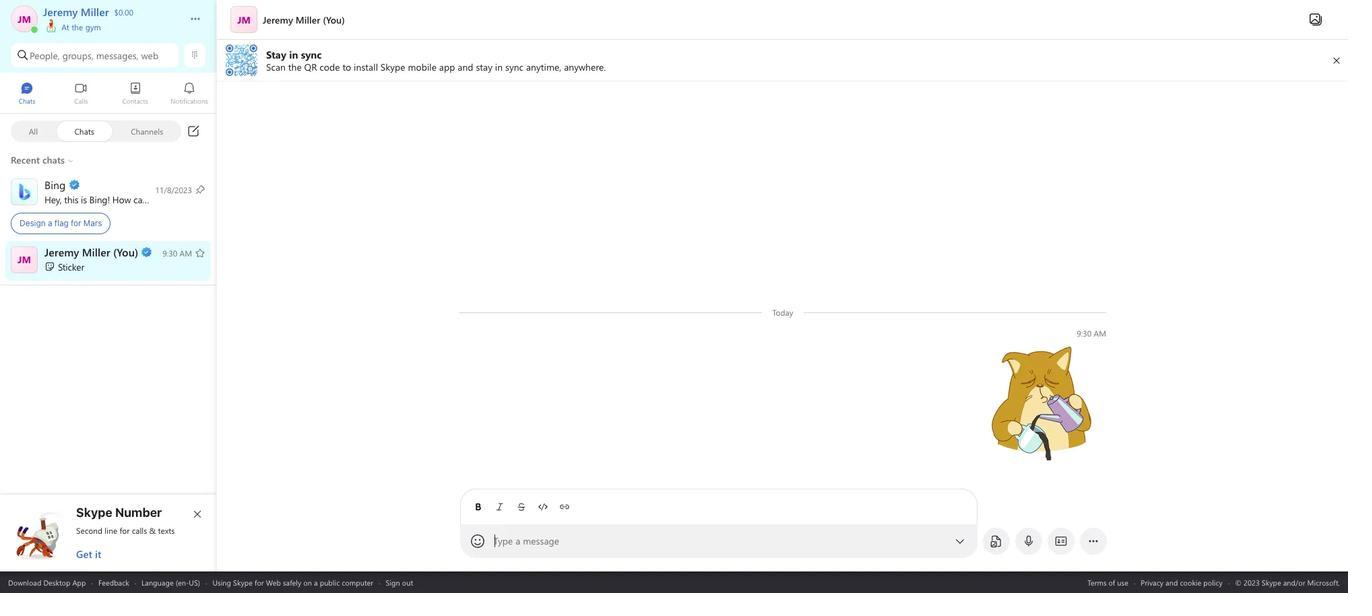 Task type: vqa. For each thing, say whether or not it's contained in the screenshot.
ceci within "Favorites" 'group'
no



Task type: locate. For each thing, give the bounding box(es) containing it.
2 vertical spatial for
[[255, 578, 264, 588]]

computer
[[342, 578, 373, 588]]

for inside skype number element
[[120, 526, 130, 536]]

for right flag
[[71, 218, 81, 228]]

a
[[48, 218, 52, 228], [516, 535, 520, 548], [314, 578, 318, 588]]

i
[[150, 193, 152, 206]]

1 vertical spatial a
[[516, 535, 520, 548]]

people, groups, messages, web button
[[11, 43, 179, 67]]

type
[[494, 535, 513, 548]]

0 vertical spatial a
[[48, 218, 52, 228]]

at
[[62, 22, 69, 32]]

2 horizontal spatial for
[[255, 578, 264, 588]]

get it
[[76, 548, 101, 561]]

hey,
[[44, 193, 62, 206]]

web
[[141, 49, 158, 62]]

for
[[71, 218, 81, 228], [120, 526, 130, 536], [255, 578, 264, 588]]

feedback link
[[98, 578, 129, 588]]

public
[[320, 578, 340, 588]]

9:30 am
[[1076, 328, 1106, 339]]

language
[[142, 578, 174, 588]]

texts
[[158, 526, 175, 536]]

a right type
[[516, 535, 520, 548]]

skype
[[76, 506, 112, 520], [233, 578, 253, 588]]

us)
[[189, 578, 200, 588]]

for left web
[[255, 578, 264, 588]]

1 horizontal spatial a
[[314, 578, 318, 588]]

1 horizontal spatial for
[[120, 526, 130, 536]]

chats
[[74, 126, 94, 136]]

terms of use link
[[1088, 578, 1129, 588]]

how
[[112, 193, 131, 206]]

use
[[1117, 578, 1129, 588]]

all
[[29, 126, 38, 136]]

using skype for web safely on a public computer
[[213, 578, 373, 588]]

is
[[81, 193, 87, 206]]

mars
[[83, 218, 102, 228]]

feedback
[[98, 578, 129, 588]]

for right line
[[120, 526, 130, 536]]

2 horizontal spatial a
[[516, 535, 520, 548]]

a right on
[[314, 578, 318, 588]]

2 vertical spatial a
[[314, 578, 318, 588]]

message
[[523, 535, 559, 548]]

hey, this is bing ! how can i help you today?
[[44, 193, 221, 206]]

download
[[8, 578, 41, 588]]

tab list
[[0, 76, 216, 113]]

groups,
[[62, 49, 94, 62]]

skype up second
[[76, 506, 112, 520]]

0 horizontal spatial for
[[71, 218, 81, 228]]

skype right using
[[233, 578, 253, 588]]

0 vertical spatial for
[[71, 218, 81, 228]]

design
[[20, 218, 46, 228]]

safely
[[283, 578, 301, 588]]

second
[[76, 526, 102, 536]]

language (en-us)
[[142, 578, 200, 588]]

sign out
[[386, 578, 413, 588]]

at the gym
[[59, 22, 101, 32]]

1 vertical spatial skype
[[233, 578, 253, 588]]

app
[[72, 578, 86, 588]]

privacy and cookie policy
[[1141, 578, 1223, 588]]

of
[[1109, 578, 1115, 588]]

help
[[155, 193, 172, 206]]

&
[[149, 526, 156, 536]]

!
[[107, 193, 110, 206]]

1 vertical spatial for
[[120, 526, 130, 536]]

a left flag
[[48, 218, 52, 228]]

using skype for web safely on a public computer link
[[213, 578, 373, 588]]

0 vertical spatial skype
[[76, 506, 112, 520]]

(en-
[[176, 578, 189, 588]]

a for message
[[516, 535, 520, 548]]

channels
[[131, 126, 163, 136]]

0 horizontal spatial a
[[48, 218, 52, 228]]

desktop
[[43, 578, 70, 588]]



Task type: describe. For each thing, give the bounding box(es) containing it.
calls
[[132, 526, 147, 536]]

policy
[[1204, 578, 1223, 588]]

it
[[95, 548, 101, 561]]

language (en-us) link
[[142, 578, 200, 588]]

cookie
[[1180, 578, 1202, 588]]

number
[[115, 506, 162, 520]]

9:30
[[1076, 328, 1091, 339]]

messages,
[[96, 49, 139, 62]]

can
[[133, 193, 148, 206]]

web
[[266, 578, 281, 588]]

a for flag
[[48, 218, 52, 228]]

and
[[1166, 578, 1178, 588]]

get
[[76, 548, 92, 561]]

terms of use
[[1088, 578, 1129, 588]]

sticker button
[[0, 241, 216, 281]]

0 horizontal spatial skype
[[76, 506, 112, 520]]

flag
[[54, 218, 69, 228]]

skype number
[[76, 506, 162, 520]]

people,
[[30, 49, 60, 62]]

for for using skype for web safely on a public computer
[[255, 578, 264, 588]]

for for second line for calls & texts
[[120, 526, 130, 536]]

bing
[[89, 193, 107, 206]]

the
[[72, 22, 83, 32]]

people, groups, messages, web
[[30, 49, 158, 62]]

line
[[105, 526, 117, 536]]

type a message
[[494, 535, 559, 548]]

sticker
[[58, 260, 84, 273]]

sign out link
[[386, 578, 413, 588]]

second line for calls & texts
[[76, 526, 175, 536]]

on
[[303, 578, 312, 588]]

sign
[[386, 578, 400, 588]]

gym
[[85, 22, 101, 32]]

at the gym button
[[43, 0, 177, 127]]

today?
[[192, 193, 219, 206]]

privacy and cookie policy link
[[1141, 578, 1223, 588]]

you
[[175, 193, 190, 206]]

download desktop app link
[[8, 578, 86, 588]]

am
[[1094, 328, 1106, 339]]

using
[[213, 578, 231, 588]]

download desktop app
[[8, 578, 86, 588]]

terms
[[1088, 578, 1107, 588]]

privacy
[[1141, 578, 1164, 588]]

Type a message text field
[[494, 535, 944, 549]]

out
[[402, 578, 413, 588]]

design a flag for mars
[[20, 218, 102, 228]]

skype number element
[[11, 506, 205, 561]]

this
[[64, 193, 78, 206]]

1 horizontal spatial skype
[[233, 578, 253, 588]]



